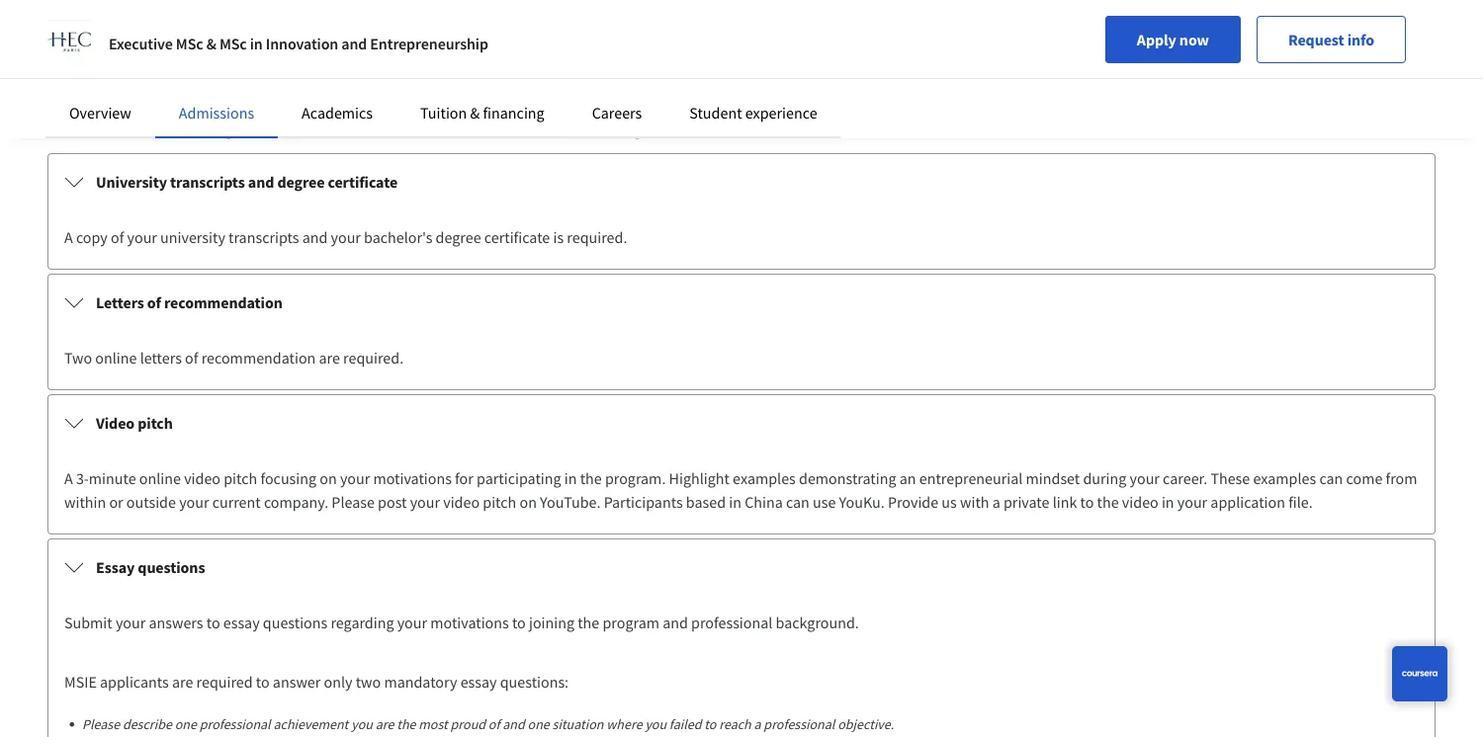 Task type: vqa. For each thing, say whether or not it's contained in the screenshot.
Development
no



Task type: locate. For each thing, give the bounding box(es) containing it.
the right joining
[[578, 613, 600, 633]]

will up now
[[1205, 0, 1228, 17]]

certificate left is
[[485, 228, 550, 247]]

1 a from the top
[[64, 228, 73, 247]]

video down during
[[1123, 493, 1159, 512]]

one left the situation
[[528, 716, 550, 734]]

0 horizontal spatial an
[[83, 120, 101, 139]]

objective.
[[838, 716, 895, 734]]

online down personal
[[436, 21, 478, 41]]

& right 'written'
[[206, 34, 216, 53]]

your up careers on the top left
[[569, 70, 599, 90]]

1 vertical spatial based
[[686, 493, 726, 512]]

admissions link
[[179, 103, 254, 123]]

hec
[[246, 120, 274, 139]]

based inside please include as much detail as possible about your personal motivation and skills to show how you will use this program to achieve your professional goals.  the final selection will be based on your online application, plus written essays, recommendations, and an online video presentation of your project and motivations. in some cases, you may be invited to a phone interview with one of the program directors.
[[1251, 0, 1291, 17]]

of right now
[[1248, 21, 1261, 41]]

0 horizontal spatial as
[[144, 0, 159, 17]]

essay
[[96, 558, 135, 578]]

0 horizontal spatial are
[[172, 673, 193, 692]]

0 horizontal spatial based
[[686, 493, 726, 512]]

mandatory
[[384, 673, 457, 692]]

transcripts down through
[[170, 172, 245, 192]]

1 vertical spatial a
[[64, 469, 73, 489]]

use inside please include as much detail as possible about your personal motivation and skills to show how you will use this program to achieve your professional goals.  the final selection will be based on your online application, plus written essays, recommendations, and an online video presentation of your project and motivations. in some cases, you may be invited to a phone interview with one of the program directors.
[[737, 0, 760, 17]]

2 msc from the left
[[220, 34, 247, 53]]

1 horizontal spatial use
[[813, 493, 836, 512]]

0 vertical spatial transcripts
[[170, 172, 245, 192]]

and inside dropdown button
[[248, 172, 274, 192]]

1 horizontal spatial within
[[305, 70, 347, 90]]

1 horizontal spatial one
[[528, 716, 550, 734]]

application down these
[[1211, 493, 1286, 512]]

your left path,
[[392, 120, 425, 139]]

may
[[948, 21, 977, 41]]

to
[[596, 0, 610, 17], [851, 0, 864, 17], [1048, 21, 1062, 41], [378, 70, 392, 90], [1081, 493, 1095, 512], [206, 613, 220, 633], [512, 613, 526, 633], [256, 673, 270, 692], [705, 716, 717, 734]]

one right describe
[[175, 716, 197, 734]]

start an application through hec website , choose your path, and submit the following documents:
[[46, 120, 728, 139]]

1 horizontal spatial can
[[1320, 469, 1344, 489]]

of right weeks
[[478, 70, 491, 90]]

1 horizontal spatial certificate
[[485, 228, 550, 247]]

start
[[46, 120, 80, 139]]

application inside a 3-minute online video pitch focusing on your motivations for participating in the program. highlight examples demonstrating an entrepreneurial mindset during your career. these examples can come from within or outside your current company. please post your video pitch on youtube. participants based in china can use youku. provide us with a private link to the video in your application file.
[[1211, 493, 1286, 512]]

motivation
[[456, 0, 528, 17]]

1 will from the left
[[710, 0, 734, 17]]

please for professional
[[82, 716, 120, 734]]

a left copy
[[64, 228, 73, 247]]

through
[[186, 120, 243, 139]]

1 horizontal spatial application
[[1211, 493, 1286, 512]]

on inside please include as much detail as possible about your personal motivation and skills to show how you will use this program to achieve your professional goals.  the final selection will be based on your online application, plus written essays, recommendations, and an online video presentation of your project and motivations. in some cases, you may be invited to a phone interview with one of the program directors.
[[1294, 0, 1311, 17]]

msie applicants are required to answer only two mandatory essay questions:
[[64, 673, 569, 692]]

0 horizontal spatial within
[[64, 493, 106, 512]]

1 horizontal spatial program
[[791, 0, 848, 17]]

your right focusing
[[340, 469, 370, 489]]

be right selection
[[1231, 0, 1248, 17]]

& right tuition
[[470, 103, 480, 123]]

2 vertical spatial a
[[754, 716, 761, 734]]

0 horizontal spatial examples
[[733, 469, 796, 489]]

and down personal
[[388, 21, 413, 41]]

apply now
[[1137, 30, 1210, 49]]

your left the bachelor's
[[331, 228, 361, 247]]

with inside a 3-minute online video pitch focusing on your motivations for participating in the program. highlight examples demonstrating an entrepreneurial mindset during your career. these examples can come from within or outside your current company. please post your video pitch on youtube. participants based in china can use youku. provide us with a private link to the video in your application file.
[[961, 493, 990, 512]]

1 horizontal spatial are
[[319, 348, 340, 368]]

0 vertical spatial a
[[64, 228, 73, 247]]

background.
[[776, 613, 859, 633]]

please
[[46, 0, 89, 17], [332, 493, 375, 512], [82, 716, 120, 734]]

path,
[[428, 120, 465, 139]]

much
[[162, 0, 199, 17]]

an
[[416, 21, 433, 41], [83, 120, 101, 139], [900, 469, 917, 489]]

written
[[159, 21, 206, 41]]

professional inside please include as much detail as possible about your personal motivation and skills to show how you will use this program to achieve your professional goals.  the final selection will be based on your online application, plus written essays, recommendations, and an online video presentation of your project and motivations. in some cases, you may be invited to a phone interview with one of the program directors.
[[955, 0, 1036, 17]]

one
[[1220, 21, 1245, 41], [175, 716, 197, 734], [528, 716, 550, 734]]

will
[[710, 0, 734, 17], [1205, 0, 1228, 17]]

0 horizontal spatial required.
[[343, 348, 404, 368]]

1 vertical spatial be
[[980, 21, 996, 41]]

please left 'post'
[[332, 493, 375, 512]]

1 horizontal spatial based
[[1251, 0, 1291, 17]]

please include as much detail as possible about your personal motivation and skills to show how you will use this program to achieve your professional goals.  the final selection will be based on your online application, plus written essays, recommendations, and an online video presentation of your project and motivations. in some cases, you may be invited to a phone interview with one of the program directors.
[[46, 0, 1412, 41]]

0 vertical spatial recommendation
[[164, 293, 283, 313]]

degree right the bachelor's
[[436, 228, 481, 247]]

0 vertical spatial essay
[[223, 613, 260, 633]]

motivations inside a 3-minute online video pitch focusing on your motivations for participating in the program. highlight examples demonstrating an entrepreneurial mindset during your career. these examples can come from within or outside your current company. please post your video pitch on youtube. participants based in china can use youku. provide us with a private link to the video in your application file.
[[373, 469, 452, 489]]

0 vertical spatial two
[[350, 70, 375, 90]]

0 horizontal spatial a
[[754, 716, 761, 734]]

of right letters
[[147, 293, 161, 313]]

1 vertical spatial use
[[813, 493, 836, 512]]

1 horizontal spatial questions
[[263, 613, 328, 633]]

2 vertical spatial program
[[603, 613, 660, 633]]

a down goals.
[[1065, 21, 1073, 41]]

student experience
[[690, 103, 818, 123]]

motivations up mandatory
[[431, 613, 509, 633]]

degree inside dropdown button
[[277, 172, 325, 192]]

to right link
[[1081, 493, 1095, 512]]

online inside a 3-minute online video pitch focusing on your motivations for participating in the program. highlight examples demonstrating an entrepreneurial mindset during your career. these examples can come from within or outside your current company. please post your video pitch on youtube. participants based in china can use youku. provide us with a private link to the video in your application file.
[[139, 469, 181, 489]]

0 vertical spatial program
[[791, 0, 848, 17]]

video down motivation
[[481, 21, 517, 41]]

use inside a 3-minute online video pitch focusing on your motivations for participating in the program. highlight examples demonstrating an entrepreneurial mindset during your career. these examples can come from within or outside your current company. please post your video pitch on youtube. participants based in china can use youku. provide us with a private link to the video in your application file.
[[813, 493, 836, 512]]

0 horizontal spatial one
[[175, 716, 197, 734]]

certificate inside dropdown button
[[328, 172, 398, 192]]

0 vertical spatial pitch
[[138, 414, 173, 433]]

two
[[350, 70, 375, 90], [356, 673, 381, 692]]

use down demonstrating
[[813, 493, 836, 512]]

1 vertical spatial essay
[[461, 673, 497, 692]]

1 horizontal spatial required.
[[567, 228, 628, 247]]

2 horizontal spatial are
[[376, 716, 394, 734]]

1 examples from the left
[[733, 469, 796, 489]]

the left most
[[397, 716, 416, 734]]

0 vertical spatial questions
[[138, 558, 205, 578]]

tuition
[[420, 103, 467, 123]]

0 horizontal spatial msc
[[176, 34, 203, 53]]

1 vertical spatial within
[[64, 493, 106, 512]]

1 vertical spatial please
[[332, 493, 375, 512]]

student
[[690, 103, 742, 123]]

answers
[[149, 613, 203, 633]]

please inside please include as much detail as possible about your personal motivation and skills to show how you will use this program to achieve your professional goals.  the final selection will be based on your online application, plus written essays, recommendations, and an online video presentation of your project and motivations. in some cases, you may be invited to a phone interview with one of the program directors.
[[46, 0, 89, 17]]

program left 'info' at the top of the page
[[1289, 21, 1346, 41]]

degree down website
[[277, 172, 325, 192]]

an down personal
[[416, 21, 433, 41]]

motivations.
[[736, 21, 819, 41]]

application down 'if'
[[104, 120, 183, 139]]

online
[[1348, 0, 1389, 17], [436, 21, 478, 41], [95, 348, 137, 368], [139, 469, 181, 489]]

1 vertical spatial a
[[993, 493, 1001, 512]]

0 vertical spatial degree
[[277, 172, 325, 192]]

proud
[[451, 716, 486, 734]]

can right china
[[786, 493, 810, 512]]

0 vertical spatial &
[[206, 34, 216, 53]]

you left the failed
[[645, 716, 667, 734]]

use left this
[[737, 0, 760, 17]]

0 horizontal spatial on
[[320, 469, 337, 489]]

be
[[1231, 0, 1248, 17], [980, 21, 996, 41]]

submitting
[[494, 70, 566, 90]]

2 horizontal spatial on
[[1294, 0, 1311, 17]]

letters of recommendation button
[[48, 275, 1435, 330]]

3-
[[76, 469, 89, 489]]

1 vertical spatial pitch
[[224, 469, 257, 489]]

you up project
[[683, 0, 707, 17]]

an up provide
[[900, 469, 917, 489]]

can
[[1320, 469, 1344, 489], [786, 493, 810, 512]]

plus
[[127, 21, 155, 41]]

are
[[319, 348, 340, 368], [172, 673, 193, 692], [376, 716, 394, 734]]

1 horizontal spatial an
[[416, 21, 433, 41]]

your down career.
[[1178, 493, 1208, 512]]

0 vertical spatial use
[[737, 0, 760, 17]]

1 horizontal spatial msc
[[220, 34, 247, 53]]

program
[[791, 0, 848, 17], [1289, 21, 1346, 41], [603, 613, 660, 633]]

recommendation up two online letters of recommendation are required.
[[164, 293, 283, 313]]

please up application,
[[46, 0, 89, 17]]

0 horizontal spatial pitch
[[138, 414, 173, 433]]

include
[[92, 0, 141, 17]]

0 horizontal spatial can
[[786, 493, 810, 512]]

professional down required
[[199, 716, 271, 734]]

msc down much
[[176, 34, 203, 53]]

with down entrepreneurial
[[961, 493, 990, 512]]

of
[[608, 21, 621, 41], [1248, 21, 1261, 41], [478, 70, 491, 90], [111, 228, 124, 247], [147, 293, 161, 313], [185, 348, 198, 368], [489, 716, 500, 734]]

1 vertical spatial &
[[470, 103, 480, 123]]

based down highlight
[[686, 493, 726, 512]]

your right about
[[362, 0, 392, 17]]

demonstrating
[[799, 469, 897, 489]]

0 horizontal spatial certificate
[[328, 172, 398, 192]]

questions
[[138, 558, 205, 578], [263, 613, 328, 633]]

0 horizontal spatial use
[[737, 0, 760, 17]]

0 vertical spatial an
[[416, 21, 433, 41]]

questions:
[[500, 673, 569, 692]]

a inside a 3-minute online video pitch focusing on your motivations for participating in the program. highlight examples demonstrating an entrepreneurial mindset during your career. these examples can come from within or outside your current company. please post your video pitch on youtube. participants based in china can use youku. provide us with a private link to the video in your application file.
[[993, 493, 1001, 512]]

0 vertical spatial be
[[1231, 0, 1248, 17]]

0 vertical spatial certificate
[[328, 172, 398, 192]]

student experience link
[[690, 103, 818, 123]]

online up outside
[[139, 469, 181, 489]]

1 vertical spatial program
[[1289, 21, 1346, 41]]

a inside please include as much detail as possible about your personal motivation and skills to show how you will use this program to achieve your professional goals.  the final selection will be based on your online application, plus written essays, recommendations, and an online video presentation of your project and motivations. in some cases, you may be invited to a phone interview with one of the program directors.
[[1065, 21, 1073, 41]]

to inside a 3-minute online video pitch focusing on your motivations for participating in the program. highlight examples demonstrating an entrepreneurial mindset during your career. these examples can come from within or outside your current company. please post your video pitch on youtube. participants based in china can use youku. provide us with a private link to the video in your application file.
[[1081, 493, 1095, 512]]

2 vertical spatial an
[[900, 469, 917, 489]]

a inside a 3-minute online video pitch focusing on your motivations for participating in the program. highlight examples demonstrating an entrepreneurial mindset during your career. these examples can come from within or outside your current company. please post your video pitch on youtube. participants based in china can use youku. provide us with a private link to the video in your application file.
[[64, 469, 73, 489]]

examples up china
[[733, 469, 796, 489]]

possible
[[261, 0, 316, 17]]

0 vertical spatial a
[[1065, 21, 1073, 41]]

1 vertical spatial on
[[320, 469, 337, 489]]

0 horizontal spatial will
[[710, 0, 734, 17]]

1 vertical spatial degree
[[436, 228, 481, 247]]

entrepreneurial
[[920, 469, 1023, 489]]

only
[[324, 673, 353, 692]]

0 vertical spatial please
[[46, 0, 89, 17]]

2 horizontal spatial a
[[1065, 21, 1073, 41]]

1 horizontal spatial be
[[1231, 0, 1248, 17]]

2 as from the left
[[243, 0, 258, 17]]

pitch up current
[[224, 469, 257, 489]]

recommendation inside dropdown button
[[164, 293, 283, 313]]

find
[[85, 70, 111, 90]]

essay
[[223, 613, 260, 633], [461, 673, 497, 692]]

1 vertical spatial questions
[[263, 613, 328, 633]]

1 vertical spatial with
[[961, 493, 990, 512]]

a left private
[[993, 493, 1001, 512]]

0 horizontal spatial questions
[[138, 558, 205, 578]]

china
[[745, 493, 783, 512]]

1 horizontal spatial as
[[243, 0, 258, 17]]

on
[[1294, 0, 1311, 17], [320, 469, 337, 489], [520, 493, 537, 512]]

on down participating
[[520, 493, 537, 512]]

recommendations,
[[259, 21, 384, 41]]

0 vertical spatial with
[[1187, 21, 1216, 41]]

essay up required
[[223, 613, 260, 633]]

0 vertical spatial on
[[1294, 0, 1311, 17]]

application
[[104, 120, 183, 139], [1211, 493, 1286, 512]]

phone
[[1076, 21, 1119, 41]]

degree
[[277, 172, 325, 192], [436, 228, 481, 247]]

msc
[[176, 34, 203, 53], [220, 34, 247, 53]]

you'll find out if you've been successful within two to three weeks of submitting your application.
[[46, 70, 681, 90]]

2 horizontal spatial pitch
[[483, 493, 517, 512]]

essay questions
[[96, 558, 205, 578]]

2 a from the top
[[64, 469, 73, 489]]

within down 3-
[[64, 493, 106, 512]]

0 horizontal spatial degree
[[277, 172, 325, 192]]

0 horizontal spatial &
[[206, 34, 216, 53]]

to left reach
[[705, 716, 717, 734]]

skills
[[560, 0, 593, 17]]

innovation
[[266, 34, 339, 53]]

two right only
[[356, 673, 381, 692]]

been
[[198, 70, 231, 90]]

with inside please include as much detail as possible about your personal motivation and skills to show how you will use this program to achieve your professional goals.  the final selection will be based on your online application, plus written essays, recommendations, and an online video presentation of your project and motivations. in some cases, you may be invited to a phone interview with one of the program directors.
[[1187, 21, 1216, 41]]

as up 'essays,'
[[243, 0, 258, 17]]

0 horizontal spatial with
[[961, 493, 990, 512]]

on right focusing
[[320, 469, 337, 489]]

1 vertical spatial motivations
[[431, 613, 509, 633]]

2 will from the left
[[1205, 0, 1228, 17]]

on up request
[[1294, 0, 1311, 17]]

1 vertical spatial application
[[1211, 493, 1286, 512]]

achievement
[[273, 716, 349, 734]]

of right copy
[[111, 228, 124, 247]]

please left describe
[[82, 716, 120, 734]]

request info
[[1289, 30, 1375, 49]]

link
[[1053, 493, 1078, 512]]

university transcripts and degree certificate button
[[48, 154, 1435, 210]]

university transcripts and degree certificate
[[96, 172, 398, 192]]

2 horizontal spatial one
[[1220, 21, 1245, 41]]

situation
[[553, 716, 604, 734]]

2 vertical spatial on
[[520, 493, 537, 512]]

two up academics link
[[350, 70, 375, 90]]

2 horizontal spatial an
[[900, 469, 917, 489]]

you down only
[[351, 716, 373, 734]]

one inside please include as much detail as possible about your personal motivation and skills to show how you will use this program to achieve your professional goals.  the final selection will be based on your online application, plus written essays, recommendations, and an online video presentation of your project and motivations. in some cases, you may be invited to a phone interview with one of the program directors.
[[1220, 21, 1245, 41]]

0 vertical spatial can
[[1320, 469, 1344, 489]]

transcripts down university transcripts and degree certificate
[[229, 228, 299, 247]]

will left this
[[710, 0, 734, 17]]

of right proud
[[489, 716, 500, 734]]

is
[[553, 228, 564, 247]]

and right project
[[708, 21, 733, 41]]

1 vertical spatial an
[[83, 120, 101, 139]]

if
[[140, 70, 148, 90]]

a right reach
[[754, 716, 761, 734]]

pitch
[[138, 414, 173, 433], [224, 469, 257, 489], [483, 493, 517, 512]]

how
[[651, 0, 679, 17]]

essay up the please describe one professional achievement you are the most proud of and one situation where you failed to reach a professional objective.
[[461, 673, 497, 692]]

1 vertical spatial can
[[786, 493, 810, 512]]

2 vertical spatial please
[[82, 716, 120, 734]]

motivations up 'post'
[[373, 469, 452, 489]]

1 horizontal spatial &
[[470, 103, 480, 123]]

0 horizontal spatial application
[[104, 120, 183, 139]]

1 vertical spatial are
[[172, 673, 193, 692]]

the
[[1264, 21, 1286, 41], [550, 120, 573, 139], [580, 469, 602, 489], [1098, 493, 1119, 512], [578, 613, 600, 633], [397, 716, 416, 734]]

us
[[942, 493, 957, 512]]

transcripts inside dropdown button
[[170, 172, 245, 192]]

youku.
[[839, 493, 885, 512]]

in up youtube.
[[565, 469, 577, 489]]

0 vertical spatial based
[[1251, 0, 1291, 17]]

based inside a 3-minute online video pitch focusing on your motivations for participating in the program. highlight examples demonstrating an entrepreneurial mindset during your career. these examples can come from within or outside your current company. please post your video pitch on youtube. participants based in china can use youku. provide us with a private link to the video in your application file.
[[686, 493, 726, 512]]

to left joining
[[512, 613, 526, 633]]

1 horizontal spatial a
[[993, 493, 1001, 512]]



Task type: describe. For each thing, give the bounding box(es) containing it.
the up youtube.
[[580, 469, 602, 489]]

hec website link
[[243, 120, 332, 139]]

post
[[378, 493, 407, 512]]

two
[[64, 348, 92, 368]]

to left three
[[378, 70, 392, 90]]

overview link
[[69, 103, 131, 123]]

the down during
[[1098, 493, 1119, 512]]

essay questions button
[[48, 540, 1435, 596]]

executive
[[109, 34, 173, 53]]

interview
[[1122, 21, 1184, 41]]

and up the you'll find out if you've been successful within two to three weeks of submitting your application.
[[342, 34, 367, 53]]

application.
[[603, 70, 681, 90]]

video inside please include as much detail as possible about your personal motivation and skills to show how you will use this program to achieve your professional goals.  the final selection will be based on your online application, plus written essays, recommendations, and an online video presentation of your project and motivations. in some cases, you may be invited to a phone interview with one of the program directors.
[[481, 21, 517, 41]]

career.
[[1163, 469, 1208, 489]]

some
[[838, 21, 874, 41]]

0 vertical spatial required.
[[567, 228, 628, 247]]

letters
[[140, 348, 182, 368]]

minute
[[89, 469, 136, 489]]

to right skills
[[596, 0, 610, 17]]

submit
[[64, 613, 112, 633]]

0 horizontal spatial program
[[603, 613, 660, 633]]

1 vertical spatial recommendation
[[201, 348, 316, 368]]

an inside please include as much detail as possible about your personal motivation and skills to show how you will use this program to achieve your professional goals.  the final selection will be based on your online application, plus written essays, recommendations, and an online video presentation of your project and motivations. in some cases, you may be invited to a phone interview with one of the program directors.
[[416, 21, 433, 41]]

show
[[613, 0, 648, 17]]

the right submit
[[550, 120, 573, 139]]

in up successful
[[250, 34, 263, 53]]

your right submit
[[116, 613, 146, 633]]

two online letters of recommendation are required.
[[64, 348, 404, 368]]

your right regarding at the bottom left
[[397, 613, 427, 633]]

you've
[[151, 70, 195, 90]]

0 vertical spatial application
[[104, 120, 183, 139]]

most
[[419, 716, 448, 734]]

2 horizontal spatial program
[[1289, 21, 1346, 41]]

professional down essay questions dropdown button
[[692, 613, 773, 633]]

the inside please include as much detail as possible about your personal motivation and skills to show how you will use this program to achieve your professional goals.  the final selection will be based on your online application, plus written essays, recommendations, and an online video presentation of your project and motivations. in some cases, you may be invited to a phone interview with one of the program directors.
[[1264, 21, 1286, 41]]

letters
[[96, 293, 144, 313]]

personal
[[395, 0, 453, 17]]

describe
[[123, 716, 172, 734]]

a for a copy of your university transcripts and your bachelor's degree certificate is required.
[[64, 228, 73, 247]]

1 vertical spatial two
[[356, 673, 381, 692]]

participants
[[604, 493, 683, 512]]

cases,
[[877, 21, 917, 41]]

1 vertical spatial required.
[[343, 348, 404, 368]]

documents:
[[645, 120, 728, 139]]

final
[[1109, 0, 1139, 17]]

1 horizontal spatial degree
[[436, 228, 481, 247]]

1 horizontal spatial on
[[520, 493, 537, 512]]

following
[[576, 120, 642, 139]]

careers link
[[592, 103, 642, 123]]

website
[[278, 120, 332, 139]]

university
[[160, 228, 225, 247]]

you'll
[[46, 70, 82, 90]]

and left the bachelor's
[[302, 228, 328, 247]]

applicants
[[100, 673, 169, 692]]

2 examples from the left
[[1254, 469, 1317, 489]]

university
[[96, 172, 167, 192]]

current
[[212, 493, 261, 512]]

video up current
[[184, 469, 221, 489]]

successful
[[234, 70, 302, 90]]

video pitch button
[[48, 396, 1435, 451]]

to right answers
[[206, 613, 220, 633]]

failed
[[670, 716, 702, 734]]

please for much
[[46, 0, 89, 17]]

financing
[[483, 103, 545, 123]]

your right 'post'
[[410, 493, 440, 512]]

1 vertical spatial transcripts
[[229, 228, 299, 247]]

your up request info
[[1314, 0, 1344, 17]]

to left answer on the bottom
[[256, 673, 270, 692]]

to up the some
[[851, 0, 864, 17]]

your left current
[[179, 493, 209, 512]]

submit your answers to essay questions regarding your motivations to joining the program and professional background.
[[64, 613, 859, 633]]

please describe one professional achievement you are the most proud of and one situation where you failed to reach a professional objective.
[[82, 716, 895, 734]]

and right path,
[[468, 120, 494, 139]]

please inside a 3-minute online video pitch focusing on your motivations for participating in the program. highlight examples demonstrating an entrepreneurial mindset during your career. these examples can come from within or outside your current company. please post your video pitch on youtube. participants based in china can use youku. provide us with a private link to the video in your application file.
[[332, 493, 375, 512]]

regarding
[[331, 613, 394, 633]]

0 vertical spatial are
[[319, 348, 340, 368]]

of right the letters
[[185, 348, 198, 368]]

selection
[[1142, 0, 1202, 17]]

within inside a 3-minute online video pitch focusing on your motivations for participating in the program. highlight examples demonstrating an entrepreneurial mindset during your career. these examples can come from within or outside your current company. please post your video pitch on youtube. participants based in china can use youku. provide us with a private link to the video in your application file.
[[64, 493, 106, 512]]

,
[[332, 120, 337, 139]]

an inside a 3-minute online video pitch focusing on your motivations for participating in the program. highlight examples demonstrating an entrepreneurial mindset during your career. these examples can come from within or outside your current company. please post your video pitch on youtube. participants based in china can use youku. provide us with a private link to the video in your application file.
[[900, 469, 917, 489]]

1 as from the left
[[144, 0, 159, 17]]

careers
[[592, 103, 642, 123]]

these
[[1211, 469, 1251, 489]]

out
[[114, 70, 136, 90]]

achieve
[[868, 0, 918, 17]]

from
[[1386, 469, 1418, 489]]

invited
[[1000, 21, 1045, 41]]

of down 'show'
[[608, 21, 621, 41]]

online right two at the left of the page
[[95, 348, 137, 368]]

video down for
[[443, 493, 480, 512]]

application,
[[46, 21, 124, 41]]

your right copy
[[127, 228, 157, 247]]

your up may
[[922, 0, 952, 17]]

copy
[[76, 228, 108, 247]]

entrepreneurship
[[370, 34, 489, 53]]

file.
[[1289, 493, 1313, 512]]

focusing
[[261, 469, 317, 489]]

project
[[658, 21, 704, 41]]

tuition & financing
[[420, 103, 545, 123]]

tuition & financing link
[[420, 103, 545, 123]]

of inside letters of recommendation dropdown button
[[147, 293, 161, 313]]

questions inside dropdown button
[[138, 558, 205, 578]]

request
[[1289, 30, 1345, 49]]

request info button
[[1257, 16, 1407, 63]]

and up the presentation
[[531, 0, 556, 17]]

reach
[[719, 716, 752, 734]]

and right proud
[[503, 716, 525, 734]]

video pitch
[[96, 414, 173, 433]]

1 horizontal spatial essay
[[461, 673, 497, 692]]

video
[[96, 414, 135, 433]]

a copy of your university transcripts and your bachelor's degree certificate is required.
[[64, 228, 628, 247]]

overview
[[69, 103, 131, 123]]

1 msc from the left
[[176, 34, 203, 53]]

your down 'show'
[[624, 21, 654, 41]]

a for a 3-minute online video pitch focusing on your motivations for participating in the program. highlight examples demonstrating an entrepreneurial mindset during your career. these examples can come from within or outside your current company. please post your video pitch on youtube. participants based in china can use youku. provide us with a private link to the video in your application file.
[[64, 469, 73, 489]]

executive msc & msc in innovation and entrepreneurship
[[109, 34, 489, 53]]

0 horizontal spatial essay
[[223, 613, 260, 633]]

in left china
[[729, 493, 742, 512]]

apply
[[1137, 30, 1177, 49]]

1 vertical spatial certificate
[[485, 228, 550, 247]]

2 vertical spatial pitch
[[483, 493, 517, 512]]

the
[[1081, 0, 1106, 17]]

pitch inside dropdown button
[[138, 414, 173, 433]]

0 horizontal spatial be
[[980, 21, 996, 41]]

2 vertical spatial are
[[376, 716, 394, 734]]

and down essay questions dropdown button
[[663, 613, 688, 633]]

directors.
[[1349, 21, 1412, 41]]

or
[[109, 493, 123, 512]]

in
[[822, 21, 835, 41]]

come
[[1347, 469, 1383, 489]]

about
[[319, 0, 358, 17]]

msie
[[64, 673, 97, 692]]

online up 'directors.'
[[1348, 0, 1389, 17]]

detail
[[202, 0, 240, 17]]

in down career.
[[1162, 493, 1175, 512]]

experience
[[746, 103, 818, 123]]

hec paris logo image
[[46, 20, 93, 67]]

1 horizontal spatial pitch
[[224, 469, 257, 489]]

your right during
[[1130, 469, 1160, 489]]

youtube.
[[540, 493, 601, 512]]

answer
[[273, 673, 321, 692]]

to down goals.
[[1048, 21, 1062, 41]]

weeks
[[433, 70, 475, 90]]

goals.
[[1039, 0, 1078, 17]]

you left may
[[920, 21, 945, 41]]

professional right reach
[[764, 716, 835, 734]]

highlight
[[669, 469, 730, 489]]



